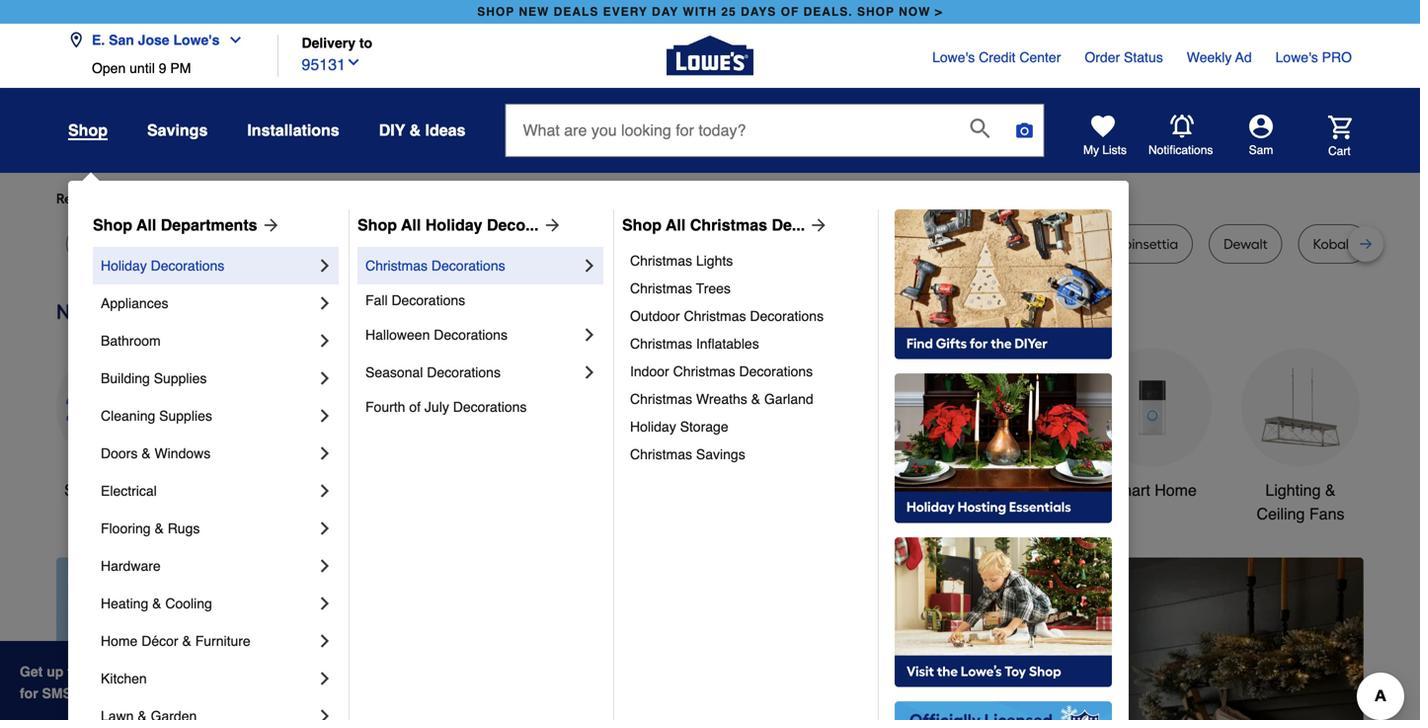 Task type: vqa. For each thing, say whether or not it's contained in the screenshot.
'Searches'
yes



Task type: describe. For each thing, give the bounding box(es) containing it.
christmas lights link
[[630, 247, 865, 275]]

lowe's credit center link
[[933, 47, 1062, 67]]

refrigerator
[[208, 236, 283, 252]]

christmas inflatables link
[[630, 330, 865, 358]]

75 percent off all artificial christmas trees, holiday lights and more. image
[[407, 558, 1365, 720]]

chevron right image for appliances
[[315, 293, 335, 313]]

hardware link
[[101, 547, 315, 585]]

chevron right image for cleaning supplies
[[315, 406, 335, 426]]

decorations inside 'link'
[[453, 399, 527, 415]]

sam
[[1250, 143, 1274, 157]]

& inside heating & cooling link
[[152, 596, 162, 612]]

my lists
[[1084, 143, 1127, 157]]

recommended searches for you heading
[[56, 189, 1365, 208]]

christmas inflatables
[[630, 336, 760, 352]]

heating & cooling
[[101, 596, 212, 612]]

stick
[[481, 236, 510, 252]]

lowe's home improvement notification center image
[[1171, 115, 1195, 138]]

Search Query text field
[[506, 105, 955, 156]]

$50
[[125, 664, 148, 680]]

peel stick wallpaper
[[451, 236, 579, 252]]

cart
[[1329, 144, 1351, 158]]

visit the lowe's toy shop. image
[[895, 538, 1113, 688]]

0 horizontal spatial savings
[[147, 121, 208, 139]]

my
[[1084, 143, 1100, 157]]

cleaning
[[101, 408, 155, 424]]

day
[[652, 5, 679, 19]]

seasonal
[[366, 365, 423, 380]]

shop all christmas de... link
[[623, 213, 829, 237]]

kitchen
[[101, 671, 147, 687]]

1 up from the left
[[47, 664, 64, 680]]

seasonal decorations
[[366, 365, 501, 380]]

decorations down peel
[[432, 258, 506, 274]]

9
[[159, 60, 167, 76]]

décor
[[142, 633, 178, 649]]

trees
[[696, 281, 731, 296]]

decorations down halloween decorations link
[[427, 365, 501, 380]]

holiday hosting essentials. image
[[895, 374, 1113, 524]]

outdoor christmas decorations link
[[630, 302, 865, 330]]

holiday storage link
[[630, 413, 865, 441]]

christmas for christmas inflatables
[[630, 336, 693, 352]]

home inside home décor & furniture link
[[101, 633, 138, 649]]

0 vertical spatial bathroom
[[101, 333, 161, 349]]

chevron right image for halloween decorations
[[580, 325, 600, 345]]

lighting & ceiling fans
[[1257, 481, 1345, 523]]

fourth
[[366, 399, 406, 415]]

seasonal decorations link
[[366, 354, 580, 391]]

& inside lighting & ceiling fans
[[1326, 481, 1337, 499]]

decorations down fall decorations link
[[434, 327, 508, 343]]

shop all departments link
[[93, 213, 281, 237]]

indoor
[[630, 364, 670, 379]]

days
[[741, 5, 777, 19]]

smart
[[1109, 481, 1151, 499]]

lowe's pro link
[[1276, 47, 1353, 67]]

& inside home décor & furniture link
[[182, 633, 192, 649]]

decorations up christmas inflatables link
[[750, 308, 824, 324]]

christmas for christmas decorations
[[366, 258, 428, 274]]

christmas inside outdoor christmas decorations link
[[684, 308, 747, 324]]

chevron right image for home décor & furniture
[[315, 631, 335, 651]]

2 shop from the left
[[858, 5, 895, 19]]

cleaning supplies link
[[101, 397, 315, 435]]

order
[[1085, 49, 1121, 65]]

home décor & furniture link
[[101, 623, 315, 660]]

arrow right image for shop all holiday deco...
[[539, 215, 563, 235]]

get up to $5 off $50 when you sign up for sms
[[20, 664, 269, 702]]

shop for shop all deals
[[64, 481, 101, 499]]

chevron right image for holiday decorations
[[315, 256, 335, 276]]

new
[[519, 5, 550, 19]]

shop new deals every day with 25 days of deals. shop now > link
[[474, 0, 947, 24]]

shop all deals
[[64, 481, 167, 499]]

all for departments
[[137, 216, 156, 234]]

lowe's home improvement cart image
[[1329, 115, 1353, 139]]

all for deals
[[105, 481, 122, 499]]

you
[[191, 664, 216, 680]]

chevron right image for doors & windows
[[315, 444, 335, 463]]

flooring
[[101, 521, 151, 537]]

shop all holiday deco...
[[358, 216, 539, 234]]

shop these last-minute gifts. $99 or less. quantities are limited and won't last. image
[[56, 558, 375, 720]]

holiday decorations link
[[101, 247, 315, 285]]

when
[[152, 664, 187, 680]]

chevron right image for electrical
[[315, 481, 335, 501]]

delivery
[[302, 35, 356, 51]]

heating & cooling link
[[101, 585, 315, 623]]

jose
[[138, 32, 170, 48]]

sms
[[42, 686, 72, 702]]

lighting
[[1266, 481, 1322, 499]]

holiday for holiday storage
[[630, 419, 677, 435]]

christmas inside the shop all christmas de... link
[[690, 216, 768, 234]]

lowe's credit center
[[933, 49, 1062, 65]]

christmas for christmas wreaths & garland
[[630, 391, 693, 407]]

fans
[[1310, 505, 1345, 523]]

indoor christmas decorations link
[[630, 358, 865, 385]]

get
[[20, 664, 43, 680]]

holiday storage
[[630, 419, 729, 435]]

off
[[104, 664, 121, 680]]

until
[[130, 60, 155, 76]]

smart home link
[[1094, 348, 1212, 502]]

poinsettia
[[1117, 236, 1179, 252]]

& inside doors & windows link
[[142, 446, 151, 461]]

to inside get up to $5 off $50 when you sign up for sms
[[67, 664, 80, 680]]

e. san jose lowe's
[[92, 32, 220, 48]]

doors
[[101, 446, 138, 461]]

dewalt
[[1224, 236, 1268, 252]]

chevron right image for flooring & rugs
[[315, 519, 335, 539]]

weekly
[[1187, 49, 1233, 65]]

1 horizontal spatial bathroom link
[[946, 348, 1064, 502]]

all for holiday
[[401, 216, 421, 234]]

95131 button
[[302, 51, 362, 77]]

every
[[603, 5, 648, 19]]

95131
[[302, 55, 346, 74]]

shed 10x14 shed
[[781, 236, 885, 252]]

pm
[[170, 60, 191, 76]]

diy
[[379, 121, 405, 139]]

equipment
[[819, 505, 895, 523]]

for inside get up to $5 off $50 when you sign up for sms
[[20, 686, 38, 702]]

& inside christmas wreaths & garland link
[[752, 391, 761, 407]]

outdoor tools & equipment link
[[797, 348, 916, 526]]

de...
[[772, 216, 806, 234]]

with
[[683, 5, 717, 19]]

cleaning supplies
[[101, 408, 212, 424]]

arrow right image for shop all christmas de...
[[806, 215, 829, 235]]

notifications
[[1149, 143, 1214, 157]]

lawn
[[81, 236, 116, 252]]

1 horizontal spatial to
[[360, 35, 373, 51]]

home inside 'smart home' link
[[1155, 481, 1198, 499]]

credit
[[979, 49, 1016, 65]]

delivery to
[[302, 35, 373, 51]]

halloween
[[366, 327, 430, 343]]



Task type: locate. For each thing, give the bounding box(es) containing it.
arrow right image inside shop all holiday deco... link
[[539, 215, 563, 235]]

electrical
[[101, 483, 157, 499]]

chevron right image
[[580, 325, 600, 345], [580, 363, 600, 382], [315, 369, 335, 388], [315, 444, 335, 463], [315, 481, 335, 501], [315, 519, 335, 539], [315, 594, 335, 614], [315, 631, 335, 651], [315, 669, 335, 689]]

lawn mower
[[81, 236, 162, 252]]

1 vertical spatial supplies
[[159, 408, 212, 424]]

home up 'off'
[[101, 633, 138, 649]]

shop button
[[68, 121, 108, 140]]

2 shop from the left
[[358, 216, 397, 234]]

halloween decorations link
[[366, 316, 580, 354]]

25
[[722, 5, 737, 19]]

lowe's pro
[[1276, 49, 1353, 65]]

outdoor down christmas trees
[[630, 308, 680, 324]]

christmas decorations link
[[366, 247, 580, 285]]

supplies up cleaning supplies
[[154, 371, 207, 386]]

1 vertical spatial home
[[101, 633, 138, 649]]

shed down the de...
[[781, 236, 813, 252]]

shop for shop all holiday deco...
[[358, 216, 397, 234]]

you
[[236, 190, 259, 207]]

& right tools
[[903, 481, 913, 499]]

to up chevron down icon on the top
[[360, 35, 373, 51]]

christmas wreaths & garland
[[630, 391, 814, 407]]

& right décor
[[182, 633, 192, 649]]

0 horizontal spatial shed
[[781, 236, 813, 252]]

christmas inside christmas inflatables link
[[630, 336, 693, 352]]

1 shed from the left
[[781, 236, 813, 252]]

christmas down recommended searches for you heading
[[690, 216, 768, 234]]

0 vertical spatial savings
[[147, 121, 208, 139]]

christmas down indoor
[[630, 391, 693, 407]]

2 horizontal spatial lowe's
[[1276, 49, 1319, 65]]

shed outdoor storage
[[930, 236, 1072, 252]]

supplies
[[154, 371, 207, 386], [159, 408, 212, 424]]

shop down "doors"
[[64, 481, 101, 499]]

supplies for cleaning supplies
[[159, 408, 212, 424]]

chevron down image
[[220, 32, 243, 48]]

1 horizontal spatial holiday
[[426, 216, 483, 234]]

officially licensed n f l gifts. shop now. image
[[895, 702, 1113, 720]]

lowe's home improvement logo image
[[667, 12, 754, 99]]

1 horizontal spatial for
[[215, 190, 233, 207]]

lowe's for lowe's pro
[[1276, 49, 1319, 65]]

outdoor tools & equipment
[[800, 481, 913, 523]]

& left cooling at bottom left
[[152, 596, 162, 612]]

storage
[[1022, 236, 1072, 252]]

shop for shop all departments
[[93, 216, 132, 234]]

0 horizontal spatial arrow right image
[[539, 215, 563, 235]]

0 horizontal spatial for
[[20, 686, 38, 702]]

1 horizontal spatial savings
[[697, 447, 746, 462]]

shop for shop
[[68, 121, 108, 139]]

holiday for holiday decorations
[[101, 258, 147, 274]]

christmas inside christmas decorations link
[[366, 258, 428, 274]]

smart home
[[1109, 481, 1198, 499]]

10x14
[[816, 236, 849, 252]]

2 horizontal spatial holiday
[[630, 419, 677, 435]]

1 shop from the left
[[93, 216, 132, 234]]

3 shed from the left
[[930, 236, 962, 252]]

sam button
[[1214, 115, 1309, 158]]

christmas inside the "christmas trees" link
[[630, 281, 693, 296]]

1 horizontal spatial home
[[1155, 481, 1198, 499]]

arrow right image up 10x14
[[806, 215, 829, 235]]

christmas inside christmas wreaths & garland link
[[630, 391, 693, 407]]

fall
[[366, 292, 388, 308]]

shop new deals every day with 25 days of deals. shop now >
[[477, 5, 943, 19]]

christmas lights
[[630, 253, 733, 269]]

holiday up christmas savings
[[630, 419, 677, 435]]

0 vertical spatial holiday
[[426, 216, 483, 234]]

1 vertical spatial shop
[[64, 481, 101, 499]]

chevron down image
[[346, 54, 362, 70]]

decorations down christmas decorations
[[392, 292, 466, 308]]

all up interior
[[401, 216, 421, 234]]

2 horizontal spatial shop
[[623, 216, 662, 234]]

christmas decorations
[[366, 258, 506, 274]]

arrow right image up wallpaper
[[539, 215, 563, 235]]

lowe's left credit
[[933, 49, 976, 65]]

shop up interior
[[358, 216, 397, 234]]

shed for shed outdoor storage
[[930, 236, 962, 252]]

& left 'rugs'
[[155, 521, 164, 537]]

shop all departments
[[93, 216, 257, 234]]

0 horizontal spatial up
[[47, 664, 64, 680]]

camera image
[[1015, 121, 1035, 140]]

decorations down the shop all departments link
[[151, 258, 225, 274]]

up right sign
[[252, 664, 269, 680]]

1 horizontal spatial shed
[[853, 236, 885, 252]]

christmas for christmas trees
[[630, 281, 693, 296]]

bathroom
[[101, 333, 161, 349], [971, 481, 1039, 499]]

& inside the outdoor tools & equipment
[[903, 481, 913, 499]]

departments
[[161, 216, 257, 234]]

center
[[1020, 49, 1062, 65]]

& right diy
[[410, 121, 421, 139]]

fourth of july decorations link
[[366, 391, 600, 423]]

1 vertical spatial savings
[[697, 447, 746, 462]]

appliances
[[101, 295, 168, 311]]

shop left now
[[858, 5, 895, 19]]

status
[[1125, 49, 1164, 65]]

0 vertical spatial outdoor
[[630, 308, 680, 324]]

decorations up garland
[[740, 364, 813, 379]]

up up sms
[[47, 664, 64, 680]]

1 vertical spatial bathroom
[[971, 481, 1039, 499]]

lowe's left pro
[[1276, 49, 1319, 65]]

2 horizontal spatial shed
[[930, 236, 962, 252]]

1 horizontal spatial bathroom
[[971, 481, 1039, 499]]

all
[[137, 216, 156, 234], [401, 216, 421, 234], [666, 216, 686, 234], [105, 481, 122, 499]]

chevron right image for bathroom
[[315, 331, 335, 351]]

2 vertical spatial holiday
[[630, 419, 677, 435]]

arrow right image
[[539, 215, 563, 235], [806, 215, 829, 235]]

0 horizontal spatial to
[[67, 664, 80, 680]]

all for christmas
[[666, 216, 686, 234]]

kitchen link
[[101, 660, 315, 698]]

0 horizontal spatial lowe's
[[173, 32, 220, 48]]

flooring & rugs
[[101, 521, 200, 537]]

fall decorations
[[366, 292, 466, 308]]

e. san jose lowe's button
[[68, 20, 251, 60]]

outdoor inside the outdoor tools & equipment
[[800, 481, 857, 499]]

0 horizontal spatial bathroom
[[101, 333, 161, 349]]

2 arrow right image from the left
[[806, 215, 829, 235]]

christmas inside indoor christmas decorations link
[[674, 364, 736, 379]]

shed
[[781, 236, 813, 252], [853, 236, 885, 252], [930, 236, 962, 252]]

building
[[101, 371, 150, 386]]

cooling
[[165, 596, 212, 612]]

savings down pm
[[147, 121, 208, 139]]

0 horizontal spatial shop
[[477, 5, 515, 19]]

arrow right image
[[257, 215, 281, 235]]

search image
[[971, 119, 991, 138]]

shop up the toilet
[[623, 216, 662, 234]]

& inside the diy & ideas button
[[410, 121, 421, 139]]

None search field
[[505, 104, 1045, 175]]

lowe's inside button
[[173, 32, 220, 48]]

1 vertical spatial for
[[20, 686, 38, 702]]

shop for shop all christmas de...
[[623, 216, 662, 234]]

find gifts for the diyer. image
[[895, 209, 1113, 360]]

lighting & ceiling fans link
[[1242, 348, 1361, 526]]

christmas down holiday storage
[[630, 447, 693, 462]]

tools
[[862, 481, 898, 499]]

chevron right image for hardware
[[315, 556, 335, 576]]

door interior
[[328, 236, 406, 252]]

0 horizontal spatial holiday
[[101, 258, 147, 274]]

my lists link
[[1084, 115, 1127, 158]]

savings down storage
[[697, 447, 746, 462]]

& up holiday storage link
[[752, 391, 761, 407]]

2 up from the left
[[252, 664, 269, 680]]

storage
[[680, 419, 729, 435]]

searches
[[154, 190, 212, 207]]

0 horizontal spatial home
[[101, 633, 138, 649]]

chevron right image for seasonal decorations
[[580, 363, 600, 382]]

july
[[425, 399, 449, 415]]

wallpaper
[[514, 236, 579, 252]]

christmas up indoor
[[630, 336, 693, 352]]

1 horizontal spatial arrow right image
[[806, 215, 829, 235]]

shop all holiday deco... link
[[358, 213, 563, 237]]

outdoor for outdoor tools & equipment
[[800, 481, 857, 499]]

arrow right image inside the shop all christmas de... link
[[806, 215, 829, 235]]

& right "doors"
[[142, 446, 151, 461]]

hardware
[[101, 558, 161, 574]]

lowe's up pm
[[173, 32, 220, 48]]

supplies for building supplies
[[154, 371, 207, 386]]

christmas down the toilet
[[630, 253, 693, 269]]

0 horizontal spatial bathroom link
[[101, 322, 315, 360]]

3 shop from the left
[[623, 216, 662, 234]]

shop
[[477, 5, 515, 19], [858, 5, 895, 19]]

holiday down "lawn mower"
[[101, 258, 147, 274]]

chevron right image for heating & cooling
[[315, 594, 335, 614]]

holiday decorations
[[101, 258, 225, 274]]

christmas for christmas lights
[[630, 253, 693, 269]]

outdoor christmas decorations
[[630, 308, 824, 324]]

ideas
[[425, 121, 466, 139]]

home décor & furniture
[[101, 633, 251, 649]]

& up fans
[[1326, 481, 1337, 499]]

mower
[[119, 236, 162, 252]]

1 vertical spatial holiday
[[101, 258, 147, 274]]

decorations
[[151, 258, 225, 274], [432, 258, 506, 274], [392, 292, 466, 308], [750, 308, 824, 324], [434, 327, 508, 343], [740, 364, 813, 379], [427, 365, 501, 380], [453, 399, 527, 415]]

chevron right image for christmas decorations
[[580, 256, 600, 276]]

1 shop from the left
[[477, 5, 515, 19]]

1 vertical spatial outdoor
[[800, 481, 857, 499]]

weekly ad
[[1187, 49, 1253, 65]]

decorations down seasonal decorations link
[[453, 399, 527, 415]]

savings button
[[147, 113, 208, 148]]

to left the $5
[[67, 664, 80, 680]]

1 horizontal spatial shop
[[358, 216, 397, 234]]

1 horizontal spatial outdoor
[[800, 481, 857, 499]]

outdoor inside outdoor christmas decorations link
[[630, 308, 680, 324]]

0 horizontal spatial shop
[[93, 216, 132, 234]]

supplies up windows
[[159, 408, 212, 424]]

outdoor for outdoor christmas decorations
[[630, 308, 680, 324]]

1 horizontal spatial shop
[[858, 5, 895, 19]]

to
[[360, 35, 373, 51], [67, 664, 80, 680]]

christmas inside christmas lights link
[[630, 253, 693, 269]]

diy & ideas button
[[379, 113, 466, 148]]

all up mower
[[137, 216, 156, 234]]

christmas down interior
[[366, 258, 428, 274]]

furniture
[[195, 633, 251, 649]]

christmas down the 'christmas inflatables'
[[674, 364, 736, 379]]

outdoor up the 'equipment'
[[800, 481, 857, 499]]

0 vertical spatial to
[[360, 35, 373, 51]]

lowe's home improvement lists image
[[1092, 115, 1116, 138]]

chevron right image for kitchen
[[315, 669, 335, 689]]

0 vertical spatial for
[[215, 190, 233, 207]]

for left you on the left of page
[[215, 190, 233, 207]]

1 arrow right image from the left
[[539, 215, 563, 235]]

shop down open
[[68, 121, 108, 139]]

christmas down trees
[[684, 308, 747, 324]]

all up christmas lights
[[666, 216, 686, 234]]

for inside recommended searches for you heading
[[215, 190, 233, 207]]

shed right 10x14
[[853, 236, 885, 252]]

location image
[[68, 32, 84, 48]]

0 vertical spatial supplies
[[154, 371, 207, 386]]

deco...
[[487, 216, 539, 234]]

1 vertical spatial to
[[67, 664, 80, 680]]

deals.
[[804, 5, 853, 19]]

shop all christmas de...
[[623, 216, 806, 234]]

ad
[[1236, 49, 1253, 65]]

& inside flooring & rugs link
[[155, 521, 164, 537]]

for down get
[[20, 686, 38, 702]]

windows
[[155, 446, 211, 461]]

garland
[[765, 391, 814, 407]]

shop left new
[[477, 5, 515, 19]]

shed for shed 10x14 shed
[[781, 236, 813, 252]]

e.
[[92, 32, 105, 48]]

1 horizontal spatial up
[[252, 664, 269, 680]]

lowe's for lowe's credit center
[[933, 49, 976, 65]]

order status
[[1085, 49, 1164, 65]]

2 shed from the left
[[853, 236, 885, 252]]

flooring & rugs link
[[101, 510, 315, 547]]

all left deals
[[105, 481, 122, 499]]

0 vertical spatial home
[[1155, 481, 1198, 499]]

christmas inside christmas savings link
[[630, 447, 693, 462]]

of
[[781, 5, 800, 19]]

rugs
[[168, 521, 200, 537]]

chevron right image for building supplies
[[315, 369, 335, 388]]

home right smart
[[1155, 481, 1198, 499]]

halloween decorations
[[366, 327, 508, 343]]

shed left outdoor
[[930, 236, 962, 252]]

christmas down christmas lights
[[630, 281, 693, 296]]

chevron right image
[[315, 256, 335, 276], [580, 256, 600, 276], [315, 293, 335, 313], [315, 331, 335, 351], [315, 406, 335, 426], [315, 556, 335, 576], [315, 707, 335, 720]]

1 horizontal spatial lowe's
[[933, 49, 976, 65]]

holiday up peel
[[426, 216, 483, 234]]

order status link
[[1085, 47, 1164, 67]]

recommended
[[56, 190, 151, 207]]

new deals every day during 25 days of deals image
[[56, 295, 1365, 329]]

doors & windows link
[[101, 435, 315, 472]]

0 horizontal spatial outdoor
[[630, 308, 680, 324]]

shop up "lawn mower"
[[93, 216, 132, 234]]

inflatables
[[697, 336, 760, 352]]

christmas for christmas savings
[[630, 447, 693, 462]]

cart button
[[1301, 115, 1353, 159]]

0 vertical spatial shop
[[68, 121, 108, 139]]

recommended searches for you
[[56, 190, 259, 207]]



